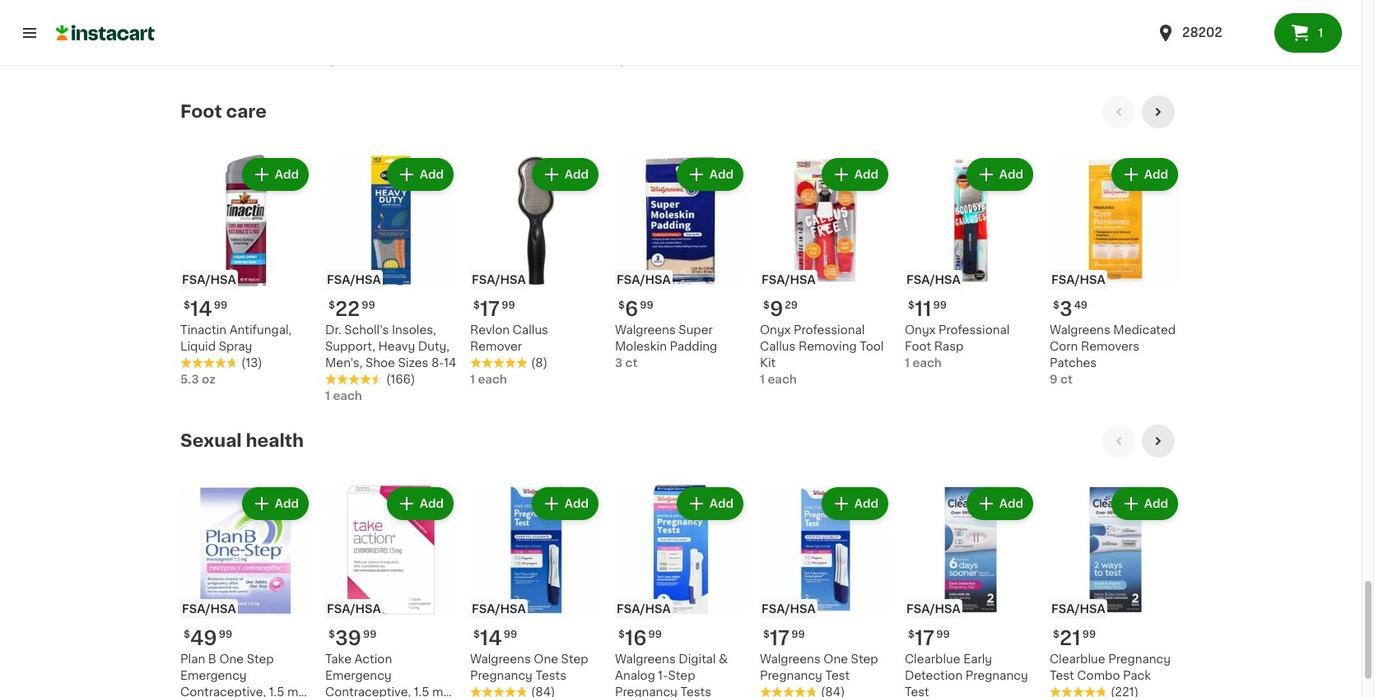 Task type: vqa. For each thing, say whether or not it's contained in the screenshot.
$ 17 99
yes



Task type: describe. For each thing, give the bounding box(es) containing it.
dr.
[[325, 325, 341, 336]]

each inside onyx professional callus removing tool kit 1 each
[[768, 374, 797, 386]]

digital
[[679, 654, 716, 666]]

sexual
[[180, 433, 242, 450]]

onyx professional callus removing tool kit 1 each
[[760, 325, 884, 386]]

$ 3 49
[[1053, 300, 1088, 319]]

$ 49 99
[[184, 629, 232, 648]]

walgreens inside 'walgreens medicated corn removers patches 9 ct'
[[1050, 325, 1110, 336]]

walgreens one step pregnancy test
[[760, 654, 878, 682]]

fsa/hsa for plan b one step emergency contraceptive, 1.5 m
[[182, 604, 236, 615]]

remover
[[470, 341, 522, 353]]

add for walgreens super moleskin padding
[[710, 169, 734, 181]]

9 inside 'walgreens medicated corn removers patches 9 ct'
[[1050, 374, 1058, 386]]

oz
[[202, 374, 216, 386]]

fsa/hsa for clearblue early detection pregnancy test
[[906, 604, 961, 615]]

0 horizontal spatial sponsored badge image
[[325, 58, 375, 67]]

add for clearblue pregnancy test combo pack
[[1144, 498, 1168, 510]]

revlon callus remover
[[470, 325, 548, 353]]

1-
[[658, 671, 668, 682]]

1 horizontal spatial sponsored badge image
[[615, 58, 665, 67]]

tests inside walgreens one step pregnancy tests
[[536, 671, 566, 682]]

add button for walgreens digital & analog 1-step pregnancy tests
[[678, 489, 742, 519]]

step inside walgreens digital & analog 1-step pregnancy tests
[[668, 671, 695, 682]]

1 each for 22
[[325, 391, 362, 402]]

walgreens for 17
[[760, 654, 821, 666]]

99 for tinactin antifungal, liquid spray
[[214, 301, 227, 311]]

walgreens inside walgreens super moleskin padding 3 ct
[[615, 325, 676, 336]]

add button for walgreens super moleskin padding
[[678, 160, 742, 190]]

corn
[[1050, 341, 1078, 353]]

1 inside button
[[1318, 27, 1323, 39]]

add for plan b one step emergency contraceptive, 1.5 m
[[275, 498, 299, 510]]

emergency inside "plan b one step emergency contraceptive, 1.5 m"
[[180, 671, 247, 682]]

duty,
[[418, 341, 450, 353]]

49 inside $ 3 49
[[1074, 301, 1088, 311]]

$ 17 99 for walgreens
[[763, 629, 805, 648]]

17 for walgreens
[[770, 629, 790, 648]]

kit
[[760, 358, 776, 369]]

add button for take action emergency contraceptive, 1.5 m
[[388, 489, 452, 519]]

product group containing 11
[[905, 155, 1037, 372]]

add for dr. scholl's insoles, support, heavy duty, men's, shoe sizes 8-14
[[420, 169, 444, 181]]

action
[[354, 654, 392, 666]]

contraceptive, inside "plan b one step emergency contraceptive, 1.5 m"
[[180, 687, 266, 697]]

14 for walgreens
[[480, 629, 502, 648]]

$ 39 99
[[329, 629, 377, 648]]

pregnancy inside walgreens digital & analog 1-step pregnancy tests
[[615, 687, 678, 697]]

onyx for 11
[[905, 325, 936, 336]]

pregnancy for clearblue early detection pregnancy test
[[966, 671, 1028, 682]]

padding
[[670, 341, 717, 353]]

revlon
[[470, 325, 510, 336]]

fsa/hsa for tinactin antifungal, liquid spray
[[182, 274, 236, 286]]

$ for clearblue pregnancy test combo pack
[[1053, 630, 1060, 640]]

99 for walgreens one step pregnancy tests
[[504, 630, 517, 640]]

onyx professional foot rasp 1 each
[[905, 325, 1010, 369]]

99 for walgreens one step pregnancy test
[[791, 630, 805, 640]]

product group containing 6
[[615, 155, 747, 372]]

$ for walgreens one step pregnancy test
[[763, 630, 770, 640]]

$ for take action emergency contraceptive, 1.5 m
[[329, 630, 335, 640]]

1.5 inside "plan b one step emergency contraceptive, 1.5 m"
[[269, 687, 284, 697]]

39
[[335, 629, 361, 648]]

clearblue pregnancy test combo pack
[[1050, 654, 1171, 682]]

$ 21 99
[[1053, 629, 1096, 648]]

add button for walgreens one step pregnancy tests
[[533, 489, 597, 519]]

walgreens super moleskin padding 3 ct
[[615, 325, 717, 369]]

(8)
[[531, 358, 548, 369]]

product group containing 3
[[1050, 155, 1181, 388]]

one for 17
[[824, 654, 848, 666]]

fsa/hsa for dr. scholl's insoles, support, heavy duty, men's, shoe sizes 8-14
[[327, 274, 381, 286]]

ct inside walgreens super moleskin padding 3 ct
[[625, 358, 638, 369]]

99 for walgreens super moleskin padding
[[640, 301, 653, 311]]

add button for plan b one step emergency contraceptive, 1.5 m
[[244, 489, 307, 519]]

walgreens one step pregnancy tests
[[470, 654, 588, 682]]

support,
[[325, 341, 375, 353]]

0 horizontal spatial 9
[[770, 300, 783, 319]]

callus inside onyx professional callus removing tool kit 1 each
[[760, 341, 796, 353]]

fsa/hsa for walgreens one step pregnancy test
[[762, 604, 816, 615]]

liquid
[[180, 341, 216, 353]]

$ 9 29
[[763, 300, 798, 319]]

fsa/hsa for walgreens digital & analog 1-step pregnancy tests
[[617, 604, 671, 615]]

fsa/hsa for walgreens super moleskin padding
[[617, 274, 671, 286]]

professional for 11
[[939, 325, 1010, 336]]

99 for plan b one step emergency contraceptive, 1.5 m
[[219, 630, 232, 640]]

walgreens for 14
[[470, 654, 531, 666]]

contraceptive, inside take action emergency contraceptive, 1.5 m
[[325, 687, 411, 697]]

combo
[[1077, 671, 1120, 682]]

add for walgreens medicated corn removers patches
[[1144, 169, 1168, 181]]

$ 17 99 for clearblue
[[908, 629, 950, 648]]

add for onyx professional callus removing tool kit
[[854, 169, 878, 181]]

add for take action emergency contraceptive, 1.5 m
[[420, 498, 444, 510]]

ct inside 'walgreens medicated corn removers patches 9 ct'
[[1060, 374, 1073, 386]]

$ 6 99
[[618, 300, 653, 319]]

add for tinactin antifungal, liquid spray
[[275, 169, 299, 181]]

plan b one step emergency contraceptive, 1.5 m
[[180, 654, 309, 697]]

(13)
[[241, 358, 262, 369]]

fsa/hsa for onyx professional callus removing tool kit
[[762, 274, 816, 286]]

5.3 oz
[[180, 374, 216, 386]]

$ for plan b one step emergency contraceptive, 1.5 m
[[184, 630, 190, 640]]

take
[[325, 654, 352, 666]]

fsa/hsa for revlon callus remover
[[472, 274, 526, 286]]

1 inside "onyx professional foot rasp 1 each"
[[905, 358, 910, 369]]

fsa/hsa for walgreens one step pregnancy tests
[[472, 604, 526, 615]]

17 for clearblue
[[915, 629, 935, 648]]

99 for clearblue early detection pregnancy test
[[936, 630, 950, 640]]

add button for onyx professional foot rasp
[[968, 160, 1032, 190]]

foot care
[[180, 103, 267, 121]]

$ for walgreens super moleskin padding
[[618, 301, 625, 311]]

clearblue for 17
[[905, 654, 960, 666]]

0 vertical spatial 3
[[1060, 300, 1073, 319]]

add button for clearblue pregnancy test combo pack
[[1113, 489, 1177, 519]]

$ 14 99 for walgreens
[[473, 629, 517, 648]]

1.5 inside take action emergency contraceptive, 1.5 m
[[414, 687, 429, 697]]

one for 14
[[534, 654, 558, 666]]

shoe
[[366, 358, 395, 369]]

0 horizontal spatial 49
[[190, 629, 217, 648]]

take action emergency contraceptive, 1.5 m
[[325, 654, 454, 697]]

care
[[226, 103, 267, 121]]

product group containing 49
[[180, 484, 312, 697]]

emergency inside take action emergency contraceptive, 1.5 m
[[325, 671, 392, 682]]



Task type: locate. For each thing, give the bounding box(es) containing it.
onyx
[[760, 325, 791, 336], [905, 325, 936, 336]]

0 vertical spatial 1 each
[[470, 374, 507, 386]]

1
[[1318, 27, 1323, 39], [905, 358, 910, 369], [470, 374, 475, 386], [760, 374, 765, 386], [325, 391, 330, 402]]

1 horizontal spatial contraceptive,
[[325, 687, 411, 697]]

1 contraceptive, from the left
[[180, 687, 266, 697]]

14 inside dr. scholl's insoles, support, heavy duty, men's, shoe sizes 8-14
[[444, 358, 457, 369]]

$ inside $ 9 29
[[763, 301, 770, 311]]

each down rasp in the right of the page
[[913, 358, 942, 369]]

test inside clearblue pregnancy test combo pack
[[1050, 671, 1074, 682]]

0 vertical spatial $ 14 99
[[184, 300, 227, 319]]

2 clearblue from the left
[[1050, 654, 1105, 666]]

pack
[[1123, 671, 1151, 682]]

product group containing 39
[[325, 484, 457, 697]]

1 horizontal spatial clearblue
[[1050, 654, 1105, 666]]

clearblue inside clearblue pregnancy test combo pack
[[1050, 654, 1105, 666]]

callus
[[513, 325, 548, 336], [760, 341, 796, 353]]

walgreens digital & analog 1-step pregnancy tests
[[615, 654, 728, 697]]

$ up "onyx professional foot rasp 1 each"
[[908, 301, 915, 311]]

2 vertical spatial 14
[[480, 629, 502, 648]]

99 for clearblue pregnancy test combo pack
[[1082, 630, 1096, 640]]

2 contraceptive, from the left
[[325, 687, 411, 697]]

sexual health
[[180, 433, 304, 450]]

$ up walgreens one step pregnancy test
[[763, 630, 770, 640]]

each
[[913, 358, 942, 369], [478, 374, 507, 386], [768, 374, 797, 386], [333, 391, 362, 402]]

callus up kit
[[760, 341, 796, 353]]

step inside "plan b one step emergency contraceptive, 1.5 m"
[[247, 654, 274, 666]]

$ up plan
[[184, 630, 190, 640]]

fsa/hsa up "29"
[[762, 274, 816, 286]]

0 vertical spatial callus
[[513, 325, 548, 336]]

1 1.5 from the left
[[269, 687, 284, 697]]

instacart logo image
[[56, 23, 155, 43]]

onyx inside "onyx professional foot rasp 1 each"
[[905, 325, 936, 336]]

1 horizontal spatial 14
[[444, 358, 457, 369]]

one
[[219, 654, 244, 666], [534, 654, 558, 666], [824, 654, 848, 666]]

walgreens for 16
[[615, 654, 676, 666]]

0 horizontal spatial emergency
[[180, 671, 247, 682]]

tool
[[860, 341, 884, 353]]

$ for walgreens digital & analog 1-step pregnancy tests
[[618, 630, 625, 640]]

$ inside $ 39 99
[[329, 630, 335, 640]]

one inside walgreens one step pregnancy tests
[[534, 654, 558, 666]]

$ 17 99 for revlon
[[473, 300, 515, 319]]

$ 17 99 up the revlon
[[473, 300, 515, 319]]

walgreens medicated corn removers patches 9 ct
[[1050, 325, 1176, 386]]

fsa/hsa up $ 11 99
[[906, 274, 961, 286]]

$ up take
[[329, 630, 335, 640]]

emergency down action
[[325, 671, 392, 682]]

contraceptive, down the b
[[180, 687, 266, 697]]

1 horizontal spatial 9
[[1050, 374, 1058, 386]]

analog
[[615, 671, 655, 682]]

$ for clearblue early detection pregnancy test
[[908, 630, 915, 640]]

pregnancy
[[1108, 654, 1171, 666], [470, 671, 533, 682], [760, 671, 822, 682], [966, 671, 1028, 682], [615, 687, 678, 697]]

14 down the duty,
[[444, 358, 457, 369]]

foot left rasp in the right of the page
[[905, 341, 931, 353]]

1 vertical spatial 14
[[444, 358, 457, 369]]

★★★★★
[[180, 358, 238, 369], [180, 358, 238, 369], [470, 358, 528, 369], [470, 358, 528, 369], [325, 374, 383, 386], [325, 374, 383, 386]]

1 vertical spatial 9
[[1050, 374, 1058, 386]]

1 horizontal spatial 1 each
[[470, 374, 507, 386]]

9 left "29"
[[770, 300, 783, 319]]

(166)
[[386, 374, 415, 386]]

$ inside "$ 22 99"
[[329, 301, 335, 311]]

professional up rasp in the right of the page
[[939, 325, 1010, 336]]

1 one from the left
[[219, 654, 244, 666]]

99 right 6
[[640, 301, 653, 311]]

spray
[[219, 341, 252, 353]]

$ inside $ 6 99
[[618, 301, 625, 311]]

1 professional from the left
[[794, 325, 865, 336]]

1 horizontal spatial tests
[[680, 687, 711, 697]]

1 vertical spatial 3
[[615, 358, 623, 369]]

$ up moleskin
[[618, 301, 625, 311]]

1 horizontal spatial ct
[[1060, 374, 1073, 386]]

99 inside $ 16 99
[[648, 630, 662, 640]]

99 for dr. scholl's insoles, support, heavy duty, men's, shoe sizes 8-14
[[362, 301, 375, 311]]

0 vertical spatial 14
[[190, 300, 212, 319]]

29
[[785, 301, 798, 311]]

$ for tinactin antifungal, liquid spray
[[184, 301, 190, 311]]

$ for dr. scholl's insoles, support, heavy duty, men's, shoe sizes 8-14
[[329, 301, 335, 311]]

walgreens inside walgreens digital & analog 1-step pregnancy tests
[[615, 654, 676, 666]]

fsa/hsa up $ 16 99
[[617, 604, 671, 615]]

add for onyx professional foot rasp
[[999, 169, 1023, 181]]

$ for onyx professional foot rasp
[[908, 301, 915, 311]]

0 horizontal spatial onyx
[[760, 325, 791, 336]]

$ 14 99 up walgreens one step pregnancy tests
[[473, 629, 517, 648]]

49 up the b
[[190, 629, 217, 648]]

$ inside $ 3 49
[[1053, 301, 1060, 311]]

1 vertical spatial 49
[[190, 629, 217, 648]]

super
[[679, 325, 713, 336]]

fsa/hsa up the revlon
[[472, 274, 526, 286]]

$ 22 99
[[329, 300, 375, 319]]

rasp
[[934, 341, 964, 353]]

3 down moleskin
[[615, 358, 623, 369]]

1 horizontal spatial 1.5
[[414, 687, 429, 697]]

callus up (8)
[[513, 325, 548, 336]]

1 horizontal spatial professional
[[939, 325, 1010, 336]]

step
[[247, 654, 274, 666], [561, 654, 588, 666], [851, 654, 878, 666], [668, 671, 695, 682]]

ct down moleskin
[[625, 358, 638, 369]]

$ 11 99
[[908, 300, 947, 319]]

fsa/hsa up $ 21 99
[[1051, 604, 1106, 615]]

$ for walgreens one step pregnancy tests
[[473, 630, 480, 640]]

1 each for 17
[[470, 374, 507, 386]]

ct down patches
[[1060, 374, 1073, 386]]

9 down patches
[[1050, 374, 1058, 386]]

0 horizontal spatial 3
[[615, 358, 623, 369]]

add button for walgreens medicated corn removers patches
[[1113, 160, 1177, 190]]

pregnancy inside walgreens one step pregnancy tests
[[470, 671, 533, 682]]

add button for onyx professional callus removing tool kit
[[823, 160, 887, 190]]

14
[[190, 300, 212, 319], [444, 358, 457, 369], [480, 629, 502, 648]]

product group containing 16
[[615, 484, 747, 697]]

99 right 16
[[648, 630, 662, 640]]

99 up the revlon
[[502, 301, 515, 311]]

clearblue for 21
[[1050, 654, 1105, 666]]

1 horizontal spatial emergency
[[325, 671, 392, 682]]

fsa/hsa up the detection
[[906, 604, 961, 615]]

2 horizontal spatial 17
[[915, 629, 935, 648]]

2 horizontal spatial sponsored badge image
[[905, 54, 955, 64]]

add button for walgreens one step pregnancy test
[[823, 489, 887, 519]]

16
[[625, 629, 647, 648]]

each down kit
[[768, 374, 797, 386]]

1 vertical spatial $ 14 99
[[473, 629, 517, 648]]

early
[[963, 654, 992, 666]]

$ up tinactin
[[184, 301, 190, 311]]

1 horizontal spatial onyx
[[905, 325, 936, 336]]

add button for dr. scholl's insoles, support, heavy duty, men's, shoe sizes 8-14
[[388, 160, 452, 190]]

heavy
[[378, 341, 415, 353]]

$ inside $ 11 99
[[908, 301, 915, 311]]

2 horizontal spatial 14
[[480, 629, 502, 648]]

99 inside "$ 22 99"
[[362, 301, 375, 311]]

tests
[[536, 671, 566, 682], [680, 687, 711, 697]]

$ 17 99 up the detection
[[908, 629, 950, 648]]

fsa/hsa up tinactin
[[182, 274, 236, 286]]

patches
[[1050, 358, 1097, 369]]

99 right 21
[[1082, 630, 1096, 640]]

3 inside walgreens super moleskin padding 3 ct
[[615, 358, 623, 369]]

product group containing 22
[[325, 155, 457, 405]]

emergency
[[180, 671, 247, 682], [325, 671, 392, 682]]

1 horizontal spatial test
[[905, 687, 929, 697]]

add for walgreens one step pregnancy tests
[[565, 498, 589, 510]]

$ 16 99
[[618, 629, 662, 648]]

14 up walgreens one step pregnancy tests
[[480, 629, 502, 648]]

1 emergency from the left
[[180, 671, 247, 682]]

0 horizontal spatial 14
[[190, 300, 212, 319]]

99 for revlon callus remover
[[502, 301, 515, 311]]

professional for 9
[[794, 325, 865, 336]]

step inside walgreens one step pregnancy test
[[851, 654, 878, 666]]

14 for tinactin
[[190, 300, 212, 319]]

1 inside onyx professional callus removing tool kit 1 each
[[760, 374, 765, 386]]

step inside walgreens one step pregnancy tests
[[561, 654, 588, 666]]

pregnancy inside clearblue pregnancy test combo pack
[[1108, 654, 1171, 666]]

$ for walgreens medicated corn removers patches
[[1053, 301, 1060, 311]]

2 horizontal spatial $ 17 99
[[908, 629, 950, 648]]

$ 17 99 up walgreens one step pregnancy test
[[763, 629, 805, 648]]

$ left "29"
[[763, 301, 770, 311]]

antifungal,
[[229, 325, 292, 336]]

foot left "care"
[[180, 103, 222, 121]]

99 up walgreens one step pregnancy tests
[[504, 630, 517, 640]]

11
[[915, 300, 932, 319]]

1 horizontal spatial $ 14 99
[[473, 629, 517, 648]]

$
[[184, 301, 190, 311], [329, 301, 335, 311], [473, 301, 480, 311], [618, 301, 625, 311], [763, 301, 770, 311], [908, 301, 915, 311], [1053, 301, 1060, 311], [184, 630, 190, 640], [329, 630, 335, 640], [473, 630, 480, 640], [618, 630, 625, 640], [763, 630, 770, 640], [908, 630, 915, 640], [1053, 630, 1060, 640]]

pregnancy for walgreens one step pregnancy tests
[[470, 671, 533, 682]]

plan
[[180, 654, 205, 666]]

17
[[480, 300, 500, 319], [770, 629, 790, 648], [915, 629, 935, 648]]

99 inside $ 39 99
[[363, 630, 377, 640]]

professional inside "onyx professional foot rasp 1 each"
[[939, 325, 1010, 336]]

21
[[1060, 629, 1081, 648]]

17 up the revlon
[[480, 300, 500, 319]]

contraceptive,
[[180, 687, 266, 697], [325, 687, 411, 697]]

clearblue inside clearblue early detection pregnancy test
[[905, 654, 960, 666]]

99 right 22
[[362, 301, 375, 311]]

onyx for 9
[[760, 325, 791, 336]]

fsa/hsa
[[182, 274, 236, 286], [327, 274, 381, 286], [472, 274, 526, 286], [617, 274, 671, 286], [762, 274, 816, 286], [906, 274, 961, 286], [1051, 274, 1106, 286], [182, 604, 236, 615], [327, 604, 381, 615], [472, 604, 526, 615], [617, 604, 671, 615], [762, 604, 816, 615], [906, 604, 961, 615], [1051, 604, 1106, 615]]

2 horizontal spatial test
[[1050, 671, 1074, 682]]

$ inside the $ 49 99
[[184, 630, 190, 640]]

dr. scholl's insoles, support, heavy duty, men's, shoe sizes 8-14
[[325, 325, 457, 369]]

one inside walgreens one step pregnancy test
[[824, 654, 848, 666]]

99 right 11
[[933, 301, 947, 311]]

14 up tinactin
[[190, 300, 212, 319]]

add button for tinactin antifungal, liquid spray
[[244, 160, 307, 190]]

add button for revlon callus remover
[[533, 160, 597, 190]]

6
[[625, 300, 638, 319]]

men's,
[[325, 358, 363, 369]]

removers
[[1081, 341, 1139, 353]]

onyx down 11
[[905, 325, 936, 336]]

8-
[[431, 358, 444, 369]]

tests inside walgreens digital & analog 1-step pregnancy tests
[[680, 687, 711, 697]]

0 horizontal spatial foot
[[180, 103, 222, 121]]

product group
[[325, 0, 457, 71], [615, 0, 747, 71], [180, 155, 312, 388], [325, 155, 457, 405], [470, 155, 602, 388], [615, 155, 747, 372], [760, 155, 892, 388], [905, 155, 1037, 372], [1050, 155, 1181, 388], [180, 484, 312, 697], [325, 484, 457, 697], [470, 484, 602, 697], [615, 484, 747, 697], [760, 484, 892, 697], [905, 484, 1037, 697], [1050, 484, 1181, 697]]

0 horizontal spatial contraceptive,
[[180, 687, 266, 697]]

0 horizontal spatial 1.5
[[269, 687, 284, 697]]

professional inside onyx professional callus removing tool kit 1 each
[[794, 325, 865, 336]]

0 horizontal spatial professional
[[794, 325, 865, 336]]

fsa/hsa for take action emergency contraceptive, 1.5 m
[[327, 604, 381, 615]]

$ up analog
[[618, 630, 625, 640]]

fsa/hsa up walgreens one step pregnancy test
[[762, 604, 816, 615]]

detection
[[905, 671, 963, 682]]

99 inside $ 6 99
[[640, 301, 653, 311]]

pregnancy for walgreens one step pregnancy test
[[760, 671, 822, 682]]

1 item carousel region from the top
[[180, 96, 1181, 412]]

$ up dr.
[[329, 301, 335, 311]]

2 1.5 from the left
[[414, 687, 429, 697]]

$ 14 99
[[184, 300, 227, 319], [473, 629, 517, 648]]

1.5
[[269, 687, 284, 697], [414, 687, 429, 697]]

insoles,
[[392, 325, 436, 336]]

sponsored badge image
[[905, 54, 955, 64], [325, 58, 375, 67], [615, 58, 665, 67]]

99 inside the $ 49 99
[[219, 630, 232, 640]]

add
[[275, 169, 299, 181], [420, 169, 444, 181], [565, 169, 589, 181], [710, 169, 734, 181], [854, 169, 878, 181], [999, 169, 1023, 181], [1144, 169, 1168, 181], [275, 498, 299, 510], [420, 498, 444, 510], [565, 498, 589, 510], [710, 498, 734, 510], [854, 498, 878, 510], [999, 498, 1023, 510], [1144, 498, 1168, 510]]

22
[[335, 300, 360, 319]]

0 horizontal spatial callus
[[513, 325, 548, 336]]

0 horizontal spatial 1 each
[[325, 391, 362, 402]]

tinactin
[[180, 325, 227, 336]]

moleskin
[[615, 341, 667, 353]]

walgreens
[[615, 325, 676, 336], [1050, 325, 1110, 336], [470, 654, 531, 666], [615, 654, 676, 666], [760, 654, 821, 666]]

1 horizontal spatial foot
[[905, 341, 931, 353]]

0 horizontal spatial ct
[[625, 358, 638, 369]]

$ up the revlon
[[473, 301, 480, 311]]

$ for revlon callus remover
[[473, 301, 480, 311]]

fsa/hsa up $ 3 49
[[1051, 274, 1106, 286]]

callus inside revlon callus remover
[[513, 325, 548, 336]]

$ inside $ 21 99
[[1053, 630, 1060, 640]]

1 each down remover
[[470, 374, 507, 386]]

add for clearblue early detection pregnancy test
[[999, 498, 1023, 510]]

emergency down the b
[[180, 671, 247, 682]]

item carousel region containing 14
[[180, 96, 1181, 412]]

$ 14 99 for tinactin
[[184, 300, 227, 319]]

fsa/hsa for walgreens medicated corn removers patches
[[1051, 274, 1106, 286]]

b
[[208, 654, 216, 666]]

add button
[[244, 160, 307, 190], [388, 160, 452, 190], [533, 160, 597, 190], [678, 160, 742, 190], [823, 160, 887, 190], [968, 160, 1032, 190], [1113, 160, 1177, 190], [244, 489, 307, 519], [388, 489, 452, 519], [533, 489, 597, 519], [678, 489, 742, 519], [823, 489, 887, 519], [968, 489, 1032, 519], [1113, 489, 1177, 519]]

17 for revlon
[[480, 300, 500, 319]]

product group containing 21
[[1050, 484, 1181, 697]]

clearblue down $ 21 99
[[1050, 654, 1105, 666]]

foot inside "onyx professional foot rasp 1 each"
[[905, 341, 931, 353]]

each down remover
[[478, 374, 507, 386]]

28202 button
[[1156, 10, 1255, 56]]

fsa/hsa up walgreens one step pregnancy tests
[[472, 604, 526, 615]]

$ 14 99 up tinactin
[[184, 300, 227, 319]]

0 horizontal spatial $ 17 99
[[473, 300, 515, 319]]

0 horizontal spatial 17
[[480, 300, 500, 319]]

add button for clearblue early detection pregnancy test
[[968, 489, 1032, 519]]

0 vertical spatial foot
[[180, 103, 222, 121]]

item carousel region
[[180, 96, 1181, 412], [180, 425, 1181, 697]]

1 button
[[1275, 13, 1342, 53]]

fsa/hsa up $ 6 99 in the left top of the page
[[617, 274, 671, 286]]

0 vertical spatial 49
[[1074, 301, 1088, 311]]

0 horizontal spatial one
[[219, 654, 244, 666]]

1 horizontal spatial 3
[[1060, 300, 1073, 319]]

each down men's,
[[333, 391, 362, 402]]

test for walgreens one step pregnancy test
[[825, 671, 850, 682]]

1 vertical spatial tests
[[680, 687, 711, 697]]

$ 17 99
[[473, 300, 515, 319], [763, 629, 805, 648], [908, 629, 950, 648]]

99 right '39'
[[363, 630, 377, 640]]

28202
[[1182, 26, 1223, 39]]

1 each
[[470, 374, 507, 386], [325, 391, 362, 402]]

test inside walgreens one step pregnancy test
[[825, 671, 850, 682]]

each inside "onyx professional foot rasp 1 each"
[[913, 358, 942, 369]]

1 vertical spatial callus
[[760, 341, 796, 353]]

1 horizontal spatial 17
[[770, 629, 790, 648]]

0 vertical spatial tests
[[536, 671, 566, 682]]

medicated
[[1113, 325, 1176, 336]]

99 for onyx professional foot rasp
[[933, 301, 947, 311]]

$ inside $ 16 99
[[618, 630, 625, 640]]

walgreens inside walgreens one step pregnancy test
[[760, 654, 821, 666]]

pregnancy inside walgreens one step pregnancy test
[[760, 671, 822, 682]]

clearblue early detection pregnancy test
[[905, 654, 1028, 697]]

1 vertical spatial foot
[[905, 341, 931, 353]]

test
[[825, 671, 850, 682], [1050, 671, 1074, 682], [905, 687, 929, 697]]

test for clearblue early detection pregnancy test
[[905, 687, 929, 697]]

2 horizontal spatial one
[[824, 654, 848, 666]]

fsa/hsa up "$ 22 99"
[[327, 274, 381, 286]]

removing
[[799, 341, 857, 353]]

walgreens inside walgreens one step pregnancy tests
[[470, 654, 531, 666]]

fsa/hsa for onyx professional foot rasp
[[906, 274, 961, 286]]

tinactin antifungal, liquid spray
[[180, 325, 292, 353]]

2 onyx from the left
[[905, 325, 936, 336]]

1 horizontal spatial one
[[534, 654, 558, 666]]

3 up corn
[[1060, 300, 1073, 319]]

2 item carousel region from the top
[[180, 425, 1181, 697]]

0 horizontal spatial tests
[[536, 671, 566, 682]]

99 inside $ 21 99
[[1082, 630, 1096, 640]]

fsa/hsa up the $ 49 99 at the bottom left of page
[[182, 604, 236, 615]]

1 vertical spatial 1 each
[[325, 391, 362, 402]]

99 up "plan b one step emergency contraceptive, 1.5 m"
[[219, 630, 232, 640]]

2 professional from the left
[[939, 325, 1010, 336]]

3 one from the left
[[824, 654, 848, 666]]

9
[[770, 300, 783, 319], [1050, 374, 1058, 386]]

onyx inside onyx professional callus removing tool kit 1 each
[[760, 325, 791, 336]]

health
[[246, 433, 304, 450]]

2 emergency from the left
[[325, 671, 392, 682]]

add for revlon callus remover
[[565, 169, 589, 181]]

onyx down $ 9 29
[[760, 325, 791, 336]]

$ up walgreens one step pregnancy tests
[[473, 630, 480, 640]]

0 vertical spatial 9
[[770, 300, 783, 319]]

2 one from the left
[[534, 654, 558, 666]]

99 up tinactin
[[214, 301, 227, 311]]

1 horizontal spatial $ 17 99
[[763, 629, 805, 648]]

fsa/hsa up $ 39 99
[[327, 604, 381, 615]]

1 clearblue from the left
[[905, 654, 960, 666]]

clearblue up the detection
[[905, 654, 960, 666]]

contraceptive, down action
[[325, 687, 411, 697]]

1 each down men's,
[[325, 391, 362, 402]]

$ up corn
[[1053, 301, 1060, 311]]

item carousel region containing 49
[[180, 425, 1181, 697]]

clearblue
[[905, 654, 960, 666], [1050, 654, 1105, 666]]

add for walgreens one step pregnancy test
[[854, 498, 878, 510]]

0 vertical spatial item carousel region
[[180, 96, 1181, 412]]

1 onyx from the left
[[760, 325, 791, 336]]

99 for walgreens digital & analog 1-step pregnancy tests
[[648, 630, 662, 640]]

scholl's
[[344, 325, 389, 336]]

0 vertical spatial ct
[[625, 358, 638, 369]]

0 horizontal spatial clearblue
[[905, 654, 960, 666]]

sizes
[[398, 358, 428, 369]]

$ for onyx professional callus removing tool kit
[[763, 301, 770, 311]]

0 horizontal spatial $ 14 99
[[184, 300, 227, 319]]

test inside clearblue early detection pregnancy test
[[905, 687, 929, 697]]

99 inside $ 11 99
[[933, 301, 947, 311]]

1 vertical spatial ct
[[1060, 374, 1073, 386]]

fsa/hsa for clearblue pregnancy test combo pack
[[1051, 604, 1106, 615]]

&
[[719, 654, 728, 666]]

foot
[[180, 103, 222, 121], [905, 341, 931, 353]]

pregnancy inside clearblue early detection pregnancy test
[[966, 671, 1028, 682]]

17 up the detection
[[915, 629, 935, 648]]

99 up walgreens one step pregnancy test
[[791, 630, 805, 640]]

99 for take action emergency contraceptive, 1.5 m
[[363, 630, 377, 640]]

$ up clearblue pregnancy test combo pack at the bottom of page
[[1053, 630, 1060, 640]]

49 up corn
[[1074, 301, 1088, 311]]

1 horizontal spatial 49
[[1074, 301, 1088, 311]]

99 up the detection
[[936, 630, 950, 640]]

1 vertical spatial item carousel region
[[180, 425, 1181, 697]]

5.3
[[180, 374, 199, 386]]

0 horizontal spatial test
[[825, 671, 850, 682]]

one inside "plan b one step emergency contraceptive, 1.5 m"
[[219, 654, 244, 666]]

1 horizontal spatial callus
[[760, 341, 796, 353]]

3
[[1060, 300, 1073, 319], [615, 358, 623, 369]]

$ up the detection
[[908, 630, 915, 640]]

product group containing 9
[[760, 155, 892, 388]]

professional up removing
[[794, 325, 865, 336]]

professional
[[794, 325, 865, 336], [939, 325, 1010, 336]]

17 up walgreens one step pregnancy test
[[770, 629, 790, 648]]

add for walgreens digital & analog 1-step pregnancy tests
[[710, 498, 734, 510]]



